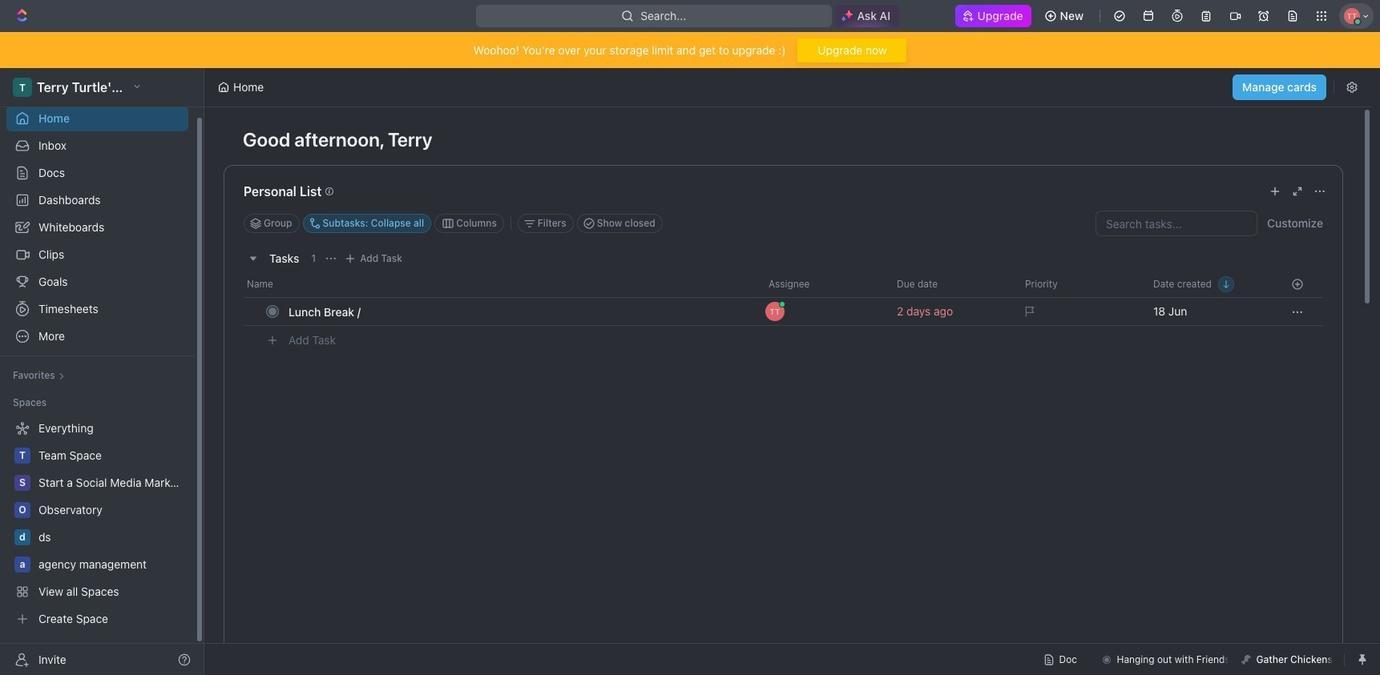 Task type: locate. For each thing, give the bounding box(es) containing it.
agency management, , element
[[14, 557, 30, 573]]

tree inside sidebar navigation
[[6, 416, 188, 632]]

sidebar navigation
[[0, 68, 208, 676]]

observatory, , element
[[14, 502, 30, 519]]

tree
[[6, 416, 188, 632]]

start a social media marketing agency, , element
[[14, 475, 30, 491]]

terry turtle's workspace, , element
[[13, 78, 32, 97]]



Task type: vqa. For each thing, say whether or not it's contained in the screenshot.
the Observatory, , 'element'
yes



Task type: describe. For each thing, give the bounding box(es) containing it.
drumstick bite image
[[1242, 655, 1251, 665]]

Search tasks... text field
[[1096, 212, 1257, 236]]

team space, , element
[[14, 448, 30, 464]]

ds, , element
[[14, 530, 30, 546]]



